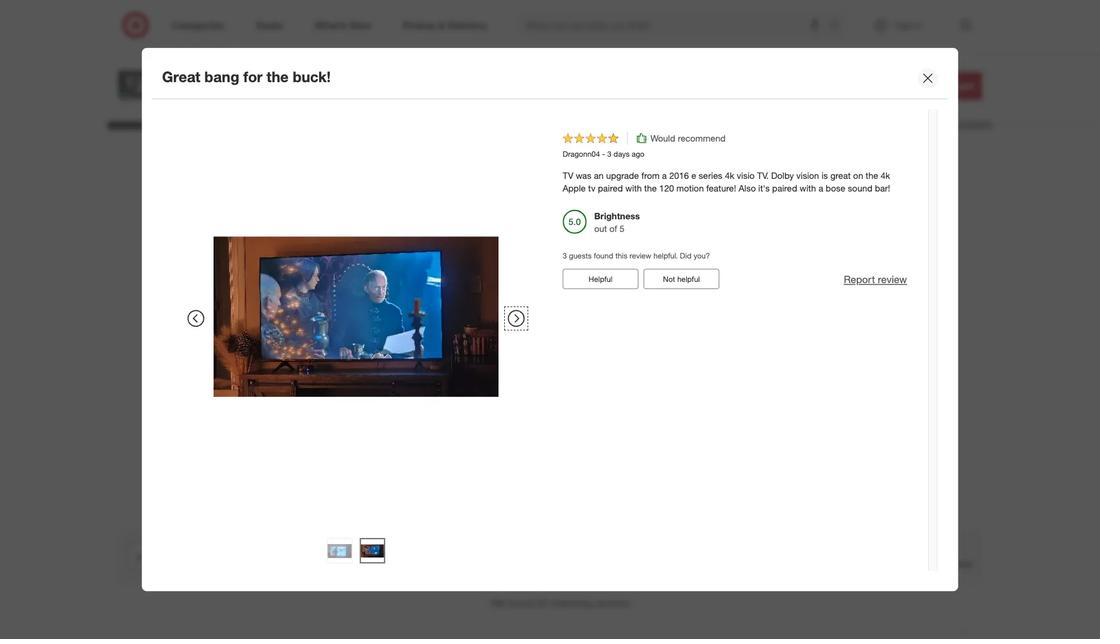Task type: describe. For each thing, give the bounding box(es) containing it.
0 vertical spatial guest review image 2 of 2, full size image
[[214, 236, 499, 397]]

visio
[[737, 170, 755, 181]]

is
[[822, 170, 828, 181]]

%
[[653, 242, 663, 255]]

to
[[942, 80, 952, 92]]

search
[[824, 20, 854, 33]]

Verified purchases checkbox
[[871, 557, 884, 570]]

4.2
[[576, 207, 611, 238]]

series
[[284, 78, 314, 90]]

26 star ratings
[[565, 256, 622, 267]]

sound
[[848, 183, 873, 194]]

5 inside great bang for the buck! dialog
[[620, 223, 625, 234]]

this
[[616, 251, 628, 260]]

helpful button
[[563, 269, 639, 289]]

guests
[[569, 251, 592, 260]]

new at
[[274, 96, 303, 107]]

bose
[[826, 183, 846, 194]]

from
[[642, 170, 660, 181]]

motion
[[677, 183, 704, 194]]

feature!
[[707, 183, 737, 194]]

for
[[243, 68, 263, 86]]

guest review image 3 of 6, zoom in image
[[461, 382, 540, 461]]

0 vertical spatial review
[[630, 251, 652, 260]]

3 guests found this review helpful. did you?
[[563, 251, 710, 260]]

matching
[[551, 597, 593, 610]]

recommend inside great bang for the buck! dialog
[[678, 133, 726, 144]]

it's
[[759, 183, 770, 194]]

a6
[[268, 78, 281, 90]]

bang
[[205, 68, 239, 86]]

- inside great bang for the buck! dialog
[[602, 149, 605, 159]]

55a6h4
[[450, 78, 487, 90]]

add to cart
[[920, 80, 974, 92]]

series
[[699, 170, 723, 181]]

bar!
[[875, 183, 891, 194]]

tv inside shop all hisense hisense 55" class a6 series 4k uhd smart google tv - 55a6h4 -special purchase
[[427, 78, 440, 90]]

guest review image 1 of 2, full size image
[[327, 538, 352, 563]]

photos
[[912, 541, 943, 553]]

would
[[665, 242, 694, 255]]

image of hisense 55" class a6 series 4k uhd smart google tv - 55a6h4 -special purchase image
[[118, 61, 168, 111]]

1 vertical spatial a
[[819, 183, 824, 194]]

uhd
[[332, 78, 355, 90]]

2016
[[670, 170, 689, 181]]

would
[[651, 133, 676, 144]]

1 horizontal spatial 5
[[465, 312, 470, 323]]

found inside great bang for the buck! dialog
[[594, 251, 614, 260]]

2
[[333, 243, 337, 252]]

3 stars
[[333, 231, 356, 241]]

days
[[614, 149, 630, 159]]

cart
[[955, 80, 974, 92]]

2 paired from the left
[[773, 183, 798, 194]]

With photos checkbox
[[871, 540, 884, 553]]

2 stars
[[333, 243, 356, 252]]

with
[[889, 541, 909, 553]]

of inside features out of 5
[[360, 312, 368, 323]]

review
[[507, 352, 549, 367]]

you?
[[694, 251, 710, 260]]

ratings
[[508, 163, 561, 181]]

55"
[[220, 78, 236, 90]]

120
[[660, 183, 674, 194]]

brightness inside great bang for the buck! dialog
[[595, 210, 640, 222]]

1 with from the left
[[626, 183, 642, 194]]

we found 24 matching reviews
[[491, 597, 630, 610]]

was
[[576, 170, 592, 181]]

helpful
[[589, 274, 613, 284]]

ratings
[[595, 256, 622, 267]]

2 with from the left
[[800, 183, 816, 194]]

1 paired from the left
[[598, 183, 623, 194]]

an
[[594, 170, 604, 181]]

1 horizontal spatial the
[[645, 183, 657, 194]]

would recommend
[[651, 133, 726, 144]]

recommend inside 66 % would recommend 3 recommendations
[[697, 242, 755, 255]]

great bang for the buck! dialog
[[142, 48, 959, 591]]

tv was an upgrade from a 2016 e series 4k visio tv. dolby vision is great on the 4k apple tv paired with the 120 motion feature! also it's paired with a bose sound bar!
[[563, 170, 891, 194]]

when
[[741, 95, 760, 104]]

brightness out of 5 inside great bang for the buck! dialog
[[595, 210, 640, 234]]

2 horizontal spatial the
[[866, 170, 879, 181]]

smart
[[358, 78, 387, 90]]

reviews
[[596, 597, 630, 610]]

shop
[[179, 62, 203, 74]]

not helpful
[[663, 274, 700, 284]]

guest review image 2 of 6, zoom in image
[[372, 382, 451, 461]]

5 inside features out of 5
[[370, 312, 375, 323]]

we
[[491, 597, 505, 610]]

report
[[844, 273, 876, 286]]

great bang for the buck!
[[162, 68, 331, 86]]

zoomed image element
[[168, 109, 544, 571]]

stars for 2 stars
[[339, 243, 356, 252]]

stars for 3 stars
[[339, 231, 356, 241]]

review images
[[507, 352, 593, 367]]

1 star
[[335, 255, 354, 264]]

add to cart button
[[912, 72, 983, 100]]

24
[[537, 597, 548, 610]]

3 up 2
[[333, 231, 337, 241]]



Task type: locate. For each thing, give the bounding box(es) containing it.
26
[[238, 96, 248, 107], [565, 256, 575, 267]]

1 vertical spatial review
[[878, 273, 907, 286]]

the right for
[[267, 68, 289, 86]]

0 vertical spatial hisense
[[218, 62, 255, 74]]

e
[[692, 170, 697, 181]]

guest ratings & reviews
[[463, 163, 637, 181]]

of inside great bang for the buck! dialog
[[610, 223, 617, 234]]

apple
[[563, 183, 586, 194]]

2 horizontal spatial of
[[610, 223, 617, 234]]

reviews
[[579, 163, 637, 181]]

guest review image 2 of 2, full size image
[[214, 236, 499, 397], [360, 538, 385, 563]]

out
[[595, 223, 607, 234], [345, 312, 358, 323], [440, 312, 452, 323]]

google
[[390, 78, 425, 90]]

ago
[[632, 149, 645, 159]]

paired down "reviews"
[[598, 183, 623, 194]]

0 vertical spatial brightness out of 5
[[595, 210, 640, 234]]

star right 1
[[341, 255, 354, 264]]

search button
[[824, 11, 854, 42]]

guest
[[463, 163, 504, 181]]

star for 26
[[578, 256, 593, 267]]

recommend up e
[[678, 133, 726, 144]]

review inside button
[[878, 273, 907, 286]]

1
[[335, 255, 339, 264]]

5
[[620, 223, 625, 234], [370, 312, 375, 323], [465, 312, 470, 323]]

1 vertical spatial stars
[[339, 243, 356, 252]]

0 vertical spatial a
[[662, 170, 667, 181]]

hisense
[[218, 62, 255, 74], [179, 78, 217, 90]]

&
[[565, 163, 575, 181]]

2 4k from the left
[[881, 170, 891, 181]]

hisense down shop
[[179, 78, 217, 90]]

recommend
[[678, 133, 726, 144], [697, 242, 755, 255]]

4k up bar!
[[881, 170, 891, 181]]

1 vertical spatial found
[[508, 597, 534, 610]]

0 horizontal spatial paired
[[598, 183, 623, 194]]

report review button
[[844, 273, 907, 287]]

26 down 'class'
[[238, 96, 248, 107]]

What can we help you find? suggestions appear below search field
[[518, 11, 833, 39]]

1 horizontal spatial found
[[594, 251, 614, 260]]

1 horizontal spatial review
[[878, 273, 907, 286]]

star for 1
[[341, 255, 354, 264]]

2 horizontal spatial -
[[602, 149, 605, 159]]

all
[[205, 62, 215, 74]]

tv
[[588, 183, 596, 194]]

with
[[626, 183, 642, 194], [800, 183, 816, 194]]

class
[[239, 78, 265, 90]]

1 horizontal spatial out
[[440, 312, 452, 323]]

tv up apple
[[563, 170, 574, 181]]

with down the vision
[[800, 183, 816, 194]]

1 horizontal spatial brightness out of 5
[[595, 210, 640, 234]]

verified
[[889, 558, 923, 570]]

26 link
[[179, 95, 260, 110]]

4k up feature!
[[725, 170, 735, 181]]

0 horizontal spatial hisense
[[179, 78, 217, 90]]

0 vertical spatial 26
[[238, 96, 248, 107]]

new
[[274, 96, 292, 107]]

the down from
[[645, 183, 657, 194]]

guest review image 1 of 6, zoom in image
[[283, 382, 362, 461]]

hisense up 55"
[[218, 62, 255, 74]]

helpful.
[[654, 251, 678, 260]]

0 horizontal spatial 5
[[370, 312, 375, 323]]

3 inside 66 % would recommend 3 recommendations
[[659, 257, 664, 268]]

found left 24
[[508, 597, 534, 610]]

1 4k from the left
[[725, 170, 735, 181]]

0 horizontal spatial a
[[662, 170, 667, 181]]

not helpful button
[[644, 269, 720, 289]]

out inside features out of 5
[[345, 312, 358, 323]]

the right on on the right of the page
[[866, 170, 879, 181]]

purchase
[[532, 78, 578, 90]]

did
[[680, 251, 692, 260]]

3 left guests
[[563, 251, 567, 260]]

1 horizontal spatial with
[[800, 183, 816, 194]]

tv
[[427, 78, 440, 90], [563, 170, 574, 181]]

1 vertical spatial 26
[[565, 256, 575, 267]]

a down is
[[819, 183, 824, 194]]

3 left days
[[608, 149, 612, 159]]

review left %
[[630, 251, 652, 260]]

1 vertical spatial tv
[[563, 170, 574, 181]]

4k
[[317, 78, 330, 90]]

0 horizontal spatial the
[[267, 68, 289, 86]]

1 vertical spatial the
[[866, 170, 879, 181]]

1 horizontal spatial a
[[819, 183, 824, 194]]

26 up helpful button
[[565, 256, 575, 267]]

1 horizontal spatial brightness
[[595, 210, 640, 222]]

- left days
[[602, 149, 605, 159]]

dragonn04 - 3 days ago
[[563, 149, 645, 159]]

found left this
[[594, 251, 614, 260]]

a up 120
[[662, 170, 667, 181]]

images
[[552, 352, 593, 367]]

1 vertical spatial hisense
[[179, 78, 217, 90]]

with down upgrade
[[626, 183, 642, 194]]

dragonn04
[[563, 149, 600, 159]]

with photos
[[889, 541, 943, 553]]

recommend up recommendations on the right top
[[697, 242, 755, 255]]

a
[[662, 170, 667, 181], [819, 183, 824, 194]]

1 horizontal spatial star
[[578, 256, 593, 267]]

1 stars from the top
[[339, 231, 356, 241]]

0 vertical spatial recommend
[[678, 133, 726, 144]]

paired down dolby
[[773, 183, 798, 194]]

1 horizontal spatial 26
[[565, 256, 575, 267]]

star up helpful button
[[578, 256, 593, 267]]

tv inside tv was an upgrade from a 2016 e series 4k visio tv. dolby vision is great on the 4k apple tv paired with the 120 motion feature! also it's paired with a bose sound bar!
[[563, 170, 574, 181]]

stars
[[339, 231, 356, 241], [339, 243, 356, 252]]

tv right google
[[427, 78, 440, 90]]

2 horizontal spatial out
[[595, 223, 607, 234]]

0 vertical spatial the
[[267, 68, 289, 86]]

1 horizontal spatial -
[[490, 78, 494, 90]]

purchased
[[762, 95, 798, 104]]

1 horizontal spatial paired
[[773, 183, 798, 194]]

great
[[162, 68, 201, 86]]

0 horizontal spatial out
[[345, 312, 358, 323]]

0 vertical spatial brightness
[[595, 210, 640, 222]]

0 vertical spatial stars
[[339, 231, 356, 241]]

vision
[[797, 170, 820, 181]]

1 horizontal spatial tv
[[563, 170, 574, 181]]

the
[[267, 68, 289, 86], [866, 170, 879, 181], [645, 183, 657, 194]]

0 horizontal spatial tv
[[427, 78, 440, 90]]

-
[[443, 78, 447, 90], [490, 78, 494, 90], [602, 149, 605, 159]]

1 vertical spatial recommend
[[697, 242, 755, 255]]

0 horizontal spatial star
[[341, 255, 354, 264]]

out inside great bang for the buck! dialog
[[595, 223, 607, 234]]

1 vertical spatial guest review image 2 of 2, full size image
[[360, 538, 385, 563]]

- right 55a6h4
[[490, 78, 494, 90]]

when purchased online
[[741, 95, 821, 104]]

- left 55a6h4
[[443, 78, 447, 90]]

1 vertical spatial brightness out of 5
[[440, 300, 485, 323]]

not
[[663, 274, 676, 284]]

0 horizontal spatial 26
[[238, 96, 248, 107]]

buck!
[[293, 68, 331, 86]]

brightness
[[595, 210, 640, 222], [440, 300, 485, 311]]

features
[[345, 300, 381, 311]]

0 horizontal spatial 4k
[[725, 170, 735, 181]]

0 horizontal spatial found
[[508, 597, 534, 610]]

helpful
[[678, 274, 700, 284]]

purchases
[[926, 558, 973, 570]]

0 horizontal spatial -
[[443, 78, 447, 90]]

0 vertical spatial tv
[[427, 78, 440, 90]]

0 horizontal spatial review
[[630, 251, 652, 260]]

add
[[920, 80, 939, 92]]

upgrade
[[606, 170, 639, 181]]

also
[[739, 183, 756, 194]]

shop all hisense hisense 55" class a6 series 4k uhd smart google tv - 55a6h4 -special purchase
[[179, 62, 578, 90]]

3 down %
[[659, 257, 664, 268]]

2 vertical spatial the
[[645, 183, 657, 194]]

online
[[801, 95, 821, 104]]

0 horizontal spatial brightness
[[440, 300, 485, 311]]

review right report
[[878, 273, 907, 286]]

star
[[341, 255, 354, 264], [578, 256, 593, 267]]

verified purchases
[[889, 558, 973, 570]]

1 horizontal spatial hisense
[[218, 62, 255, 74]]

1 vertical spatial brightness
[[440, 300, 485, 311]]

0 vertical spatial found
[[594, 251, 614, 260]]

1 horizontal spatial 4k
[[881, 170, 891, 181]]

brightness out of 5
[[595, 210, 640, 234], [440, 300, 485, 323]]

recommendations
[[666, 257, 738, 268]]

report review
[[844, 273, 907, 286]]

2 stars from the top
[[339, 243, 356, 252]]

at
[[295, 96, 303, 107]]

0 horizontal spatial brightness out of 5
[[440, 300, 485, 323]]

stars down 3 stars
[[339, 243, 356, 252]]

0 horizontal spatial with
[[626, 183, 642, 194]]

on
[[854, 170, 864, 181]]

stars up 2 stars
[[339, 231, 356, 241]]

66
[[642, 242, 653, 255]]

1 horizontal spatial of
[[455, 312, 463, 323]]

features out of 5
[[345, 300, 381, 323]]

of
[[610, 223, 617, 234], [360, 312, 368, 323], [455, 312, 463, 323]]

3
[[608, 149, 612, 159], [333, 231, 337, 241], [563, 251, 567, 260], [659, 257, 664, 268]]

great
[[831, 170, 851, 181]]

26 for 26 star ratings
[[565, 256, 575, 267]]

found
[[594, 251, 614, 260], [508, 597, 534, 610]]

2 horizontal spatial 5
[[620, 223, 625, 234]]

66 % would recommend 3 recommendations
[[642, 242, 755, 268]]

0 horizontal spatial of
[[360, 312, 368, 323]]

dolby
[[772, 170, 794, 181]]

26 for 26
[[238, 96, 248, 107]]



Task type: vqa. For each thing, say whether or not it's contained in the screenshot.
the feature!
yes



